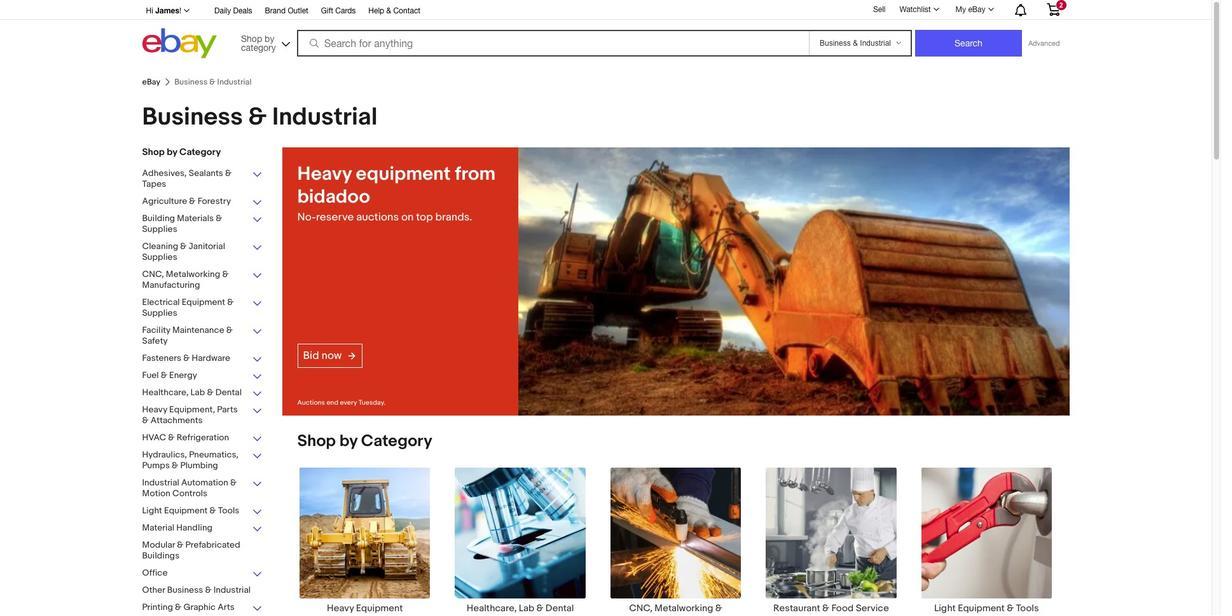 Task type: describe. For each thing, give the bounding box(es) containing it.
shop by category button
[[235, 28, 293, 56]]

graphic
[[183, 603, 216, 613]]

hydraulics, pneumatics, pumps & plumbing button
[[142, 450, 263, 473]]

shop by category
[[241, 33, 276, 52]]

restaurant
[[774, 603, 821, 615]]

business & industrial
[[142, 102, 378, 132]]

& inside the account navigation
[[387, 6, 391, 15]]

by for list containing heavy equipment
[[340, 432, 358, 452]]

fuel
[[142, 370, 159, 381]]

healthcare, inside healthcare, lab & dental link
[[467, 603, 517, 615]]

tools inside adhesives, sealants & tapes agriculture & forestry building materials & supplies cleaning & janitorial supplies cnc, metalworking & manufacturing electrical equipment & supplies facility maintenance & safety fasteners & hardware fuel & energy healthcare, lab & dental heavy equipment, parts & attachments hvac & refrigeration hydraulics, pneumatics, pumps & plumbing industrial automation & motion controls light equipment & tools material handling modular & prefabricated buildings office other business & industrial printing & graphic arts
[[218, 506, 239, 517]]

none submit inside shop by category "banner"
[[916, 30, 1022, 57]]

printing & graphic arts button
[[142, 603, 263, 615]]

electrical
[[142, 297, 180, 308]]

other
[[142, 585, 165, 596]]

heavy equipment
[[327, 603, 403, 615]]

cnc, metalworking & manufacturing button
[[142, 269, 263, 292]]

cnc, inside adhesives, sealants & tapes agriculture & forestry building materials & supplies cleaning & janitorial supplies cnc, metalworking & manufacturing electrical equipment & supplies facility maintenance & safety fasteners & hardware fuel & energy healthcare, lab & dental heavy equipment, parts & attachments hvac & refrigeration hydraulics, pneumatics, pumps & plumbing industrial automation & motion controls light equipment & tools material handling modular & prefabricated buildings office other business & industrial printing & graphic arts
[[142, 269, 164, 280]]

arts
[[218, 603, 235, 613]]

restaurant & food service link
[[754, 468, 909, 615]]

cards
[[336, 6, 356, 15]]

service
[[856, 603, 889, 615]]

shop for list containing heavy equipment
[[297, 432, 336, 452]]

category
[[241, 42, 276, 52]]

facility maintenance & safety button
[[142, 325, 263, 348]]

hi james !
[[146, 6, 181, 15]]

refrigeration
[[177, 433, 229, 443]]

controls
[[172, 489, 207, 499]]

help & contact
[[369, 6, 421, 15]]

handling
[[176, 523, 213, 534]]

light equipment & tools link
[[909, 468, 1065, 615]]

category for list containing heavy equipment
[[361, 432, 433, 452]]

janitorial
[[189, 241, 225, 252]]

maintenance
[[172, 325, 224, 336]]

end
[[327, 399, 339, 407]]

pumps
[[142, 461, 170, 471]]

metalworking inside adhesives, sealants & tapes agriculture & forestry building materials & supplies cleaning & janitorial supplies cnc, metalworking & manufacturing electrical equipment & supplies facility maintenance & safety fasteners & hardware fuel & energy healthcare, lab & dental heavy equipment, parts & attachments hvac & refrigeration hydraulics, pneumatics, pumps & plumbing industrial automation & motion controls light equipment & tools material handling modular & prefabricated buildings office other business & industrial printing & graphic arts
[[166, 269, 220, 280]]

1 vertical spatial tools
[[1016, 603, 1039, 615]]

light equipment & tools button
[[142, 506, 263, 518]]

industrial automation & motion controls button
[[142, 478, 263, 501]]

watchlist link
[[893, 2, 945, 17]]

ebay inside business & industrial main content
[[142, 77, 160, 87]]

attachments
[[151, 415, 203, 426]]

watchlist
[[900, 5, 931, 14]]

on
[[401, 211, 414, 224]]

other business & industrial link
[[142, 585, 263, 597]]

brand outlet link
[[265, 4, 309, 18]]

james
[[155, 6, 179, 15]]

light inside "light equipment & tools" link
[[935, 603, 956, 615]]

auctions
[[297, 399, 325, 407]]

hvac & refrigeration button
[[142, 433, 263, 445]]

food
[[832, 603, 854, 615]]

material
[[142, 523, 174, 534]]

2
[[1060, 1, 1064, 9]]

deals
[[233, 6, 252, 15]]

bidadoo
[[297, 186, 370, 209]]

office
[[142, 568, 168, 579]]

heavy for equipment
[[327, 603, 354, 615]]

building
[[142, 213, 175, 224]]

my
[[956, 5, 967, 14]]

restaurant & food service
[[774, 603, 889, 615]]

cleaning & janitorial supplies button
[[142, 241, 263, 264]]

1 supplies from the top
[[142, 224, 177, 235]]

brands.
[[436, 211, 472, 224]]

lab inside list
[[519, 603, 535, 615]]

prefabricated
[[186, 540, 240, 551]]

shop for business & industrial main content
[[142, 146, 165, 158]]

daily deals link
[[214, 4, 252, 18]]

my ebay
[[956, 5, 986, 14]]

shop inside shop by category
[[241, 33, 262, 44]]

2 vertical spatial industrial
[[214, 585, 251, 596]]

sealants
[[189, 168, 223, 179]]

adhesives,
[[142, 168, 187, 179]]

heavy equipment link
[[287, 468, 443, 615]]

hvac
[[142, 433, 166, 443]]

ebay inside my ebay link
[[969, 5, 986, 14]]

heavy equipment from bidadoo image
[[519, 148, 1070, 416]]

business inside adhesives, sealants & tapes agriculture & forestry building materials & supplies cleaning & janitorial supplies cnc, metalworking & manufacturing electrical equipment & supplies facility maintenance & safety fasteners & hardware fuel & energy healthcare, lab & dental heavy equipment, parts & attachments hvac & refrigeration hydraulics, pneumatics, pumps & plumbing industrial automation & motion controls light equipment & tools material handling modular & prefabricated buildings office other business & industrial printing & graphic arts
[[167, 585, 203, 596]]

shop by category for business & industrial main content
[[142, 146, 221, 158]]

sell
[[874, 5, 886, 14]]

equipment,
[[169, 405, 215, 415]]

dental inside adhesives, sealants & tapes agriculture & forestry building materials & supplies cleaning & janitorial supplies cnc, metalworking & manufacturing electrical equipment & supplies facility maintenance & safety fasteners & hardware fuel & energy healthcare, lab & dental heavy equipment, parts & attachments hvac & refrigeration hydraulics, pneumatics, pumps & plumbing industrial automation & motion controls light equipment & tools material handling modular & prefabricated buildings office other business & industrial printing & graphic arts
[[215, 387, 242, 398]]

tapes
[[142, 179, 166, 190]]



Task type: vqa. For each thing, say whether or not it's contained in the screenshot.
"brand" within the Brand Outlet link
no



Task type: locate. For each thing, give the bounding box(es) containing it.
healthcare, lab & dental
[[467, 603, 574, 615]]

1 vertical spatial supplies
[[142, 252, 177, 263]]

healthcare,
[[142, 387, 189, 398], [467, 603, 517, 615]]

every
[[340, 399, 357, 407]]

electrical equipment & supplies button
[[142, 297, 263, 320]]

1 horizontal spatial lab
[[519, 603, 535, 615]]

0 horizontal spatial shop
[[142, 146, 165, 158]]

safety
[[142, 336, 168, 347]]

hi
[[146, 6, 153, 15]]

business
[[142, 102, 243, 132], [167, 585, 203, 596]]

list
[[282, 468, 1070, 616]]

0 vertical spatial cnc,
[[142, 269, 164, 280]]

list containing heavy equipment
[[282, 468, 1070, 616]]

supplies up cleaning
[[142, 224, 177, 235]]

plumbing
[[180, 461, 218, 471]]

0 horizontal spatial cnc,
[[142, 269, 164, 280]]

category for business & industrial main content
[[179, 146, 221, 158]]

bid now
[[303, 350, 342, 363]]

manufacturing inside cnc, metalworking & manufacturing
[[645, 615, 707, 616]]

advanced link
[[1022, 31, 1067, 56]]

2 supplies from the top
[[142, 252, 177, 263]]

1 horizontal spatial shop
[[241, 33, 262, 44]]

0 horizontal spatial lab
[[191, 387, 205, 398]]

gift cards
[[321, 6, 356, 15]]

supplies up facility
[[142, 308, 177, 319]]

heavy equipment, parts & attachments button
[[142, 405, 263, 428]]

0 vertical spatial shop by category
[[142, 146, 221, 158]]

0 vertical spatial shop
[[241, 33, 262, 44]]

my ebay link
[[949, 2, 1000, 17]]

by inside shop by category
[[265, 33, 274, 44]]

0 horizontal spatial healthcare,
[[142, 387, 189, 398]]

0 horizontal spatial light
[[142, 506, 162, 517]]

advanced
[[1029, 39, 1060, 47]]

1 vertical spatial manufacturing
[[645, 615, 707, 616]]

1 vertical spatial shop by category
[[297, 432, 433, 452]]

facility
[[142, 325, 170, 336]]

help & contact link
[[369, 4, 421, 18]]

business down ebay link
[[142, 102, 243, 132]]

cnc, metalworking & manufacturing
[[629, 603, 723, 616]]

0 horizontal spatial ebay
[[142, 77, 160, 87]]

equipment
[[356, 163, 451, 186]]

modular
[[142, 540, 175, 551]]

gift cards link
[[321, 4, 356, 18]]

daily
[[214, 6, 231, 15]]

0 vertical spatial category
[[179, 146, 221, 158]]

cnc,
[[142, 269, 164, 280], [629, 603, 653, 615]]

building materials & supplies button
[[142, 213, 263, 236]]

dental inside list
[[546, 603, 574, 615]]

fasteners
[[142, 353, 181, 364]]

shop up adhesives,
[[142, 146, 165, 158]]

cnc, metalworking & manufacturing link
[[598, 468, 754, 616]]

0 vertical spatial tools
[[218, 506, 239, 517]]

by
[[265, 33, 274, 44], [167, 146, 177, 158], [340, 432, 358, 452]]

by down brand
[[265, 33, 274, 44]]

category
[[179, 146, 221, 158], [361, 432, 433, 452]]

agriculture
[[142, 196, 187, 207]]

bid
[[303, 350, 319, 363]]

2 vertical spatial shop
[[297, 432, 336, 452]]

heavy equipment from bidadoo no-reserve auctions on top brands.
[[297, 163, 496, 224]]

heavy inside adhesives, sealants & tapes agriculture & forestry building materials & supplies cleaning & janitorial supplies cnc, metalworking & manufacturing electrical equipment & supplies facility maintenance & safety fasteners & hardware fuel & energy healthcare, lab & dental heavy equipment, parts & attachments hvac & refrigeration hydraulics, pneumatics, pumps & plumbing industrial automation & motion controls light equipment & tools material handling modular & prefabricated buildings office other business & industrial printing & graphic arts
[[142, 405, 167, 415]]

0 horizontal spatial manufacturing
[[142, 280, 200, 291]]

metalworking
[[166, 269, 220, 280], [655, 603, 714, 615]]

1 horizontal spatial by
[[265, 33, 274, 44]]

0 horizontal spatial category
[[179, 146, 221, 158]]

supplies down building
[[142, 252, 177, 263]]

0 vertical spatial lab
[[191, 387, 205, 398]]

account navigation
[[139, 0, 1070, 20]]

0 horizontal spatial metalworking
[[166, 269, 220, 280]]

0 vertical spatial supplies
[[142, 224, 177, 235]]

1 horizontal spatial healthcare,
[[467, 603, 517, 615]]

pneumatics,
[[189, 450, 239, 461]]

healthcare, lab & dental link
[[443, 468, 598, 615]]

business up graphic
[[167, 585, 203, 596]]

1 vertical spatial heavy
[[142, 405, 167, 415]]

1 vertical spatial metalworking
[[655, 603, 714, 615]]

2 horizontal spatial industrial
[[272, 102, 378, 132]]

hardware
[[192, 353, 230, 364]]

1 vertical spatial by
[[167, 146, 177, 158]]

shop by category up adhesives,
[[142, 146, 221, 158]]

tools
[[218, 506, 239, 517], [1016, 603, 1039, 615]]

category up sealants at the left
[[179, 146, 221, 158]]

0 vertical spatial industrial
[[272, 102, 378, 132]]

1 vertical spatial light
[[935, 603, 956, 615]]

1 horizontal spatial industrial
[[214, 585, 251, 596]]

energy
[[169, 370, 197, 381]]

business & industrial main content
[[132, 72, 1080, 616]]

heavy inside list
[[327, 603, 354, 615]]

cnc, inside cnc, metalworking & manufacturing
[[629, 603, 653, 615]]

contact
[[393, 6, 421, 15]]

adhesives, sealants & tapes button
[[142, 168, 263, 191]]

1 vertical spatial healthcare,
[[467, 603, 517, 615]]

2 link
[[1039, 0, 1068, 18]]

manufacturing inside adhesives, sealants & tapes agriculture & forestry building materials & supplies cleaning & janitorial supplies cnc, metalworking & manufacturing electrical equipment & supplies facility maintenance & safety fasteners & hardware fuel & energy healthcare, lab & dental heavy equipment, parts & attachments hvac & refrigeration hydraulics, pneumatics, pumps & plumbing industrial automation & motion controls light equipment & tools material handling modular & prefabricated buildings office other business & industrial printing & graphic arts
[[142, 280, 200, 291]]

forestry
[[198, 196, 231, 207]]

agriculture & forestry button
[[142, 196, 263, 208]]

0 vertical spatial by
[[265, 33, 274, 44]]

fuel & energy button
[[142, 370, 263, 382]]

category down 'tuesday.'
[[361, 432, 433, 452]]

reserve
[[316, 211, 354, 224]]

1 horizontal spatial tools
[[1016, 603, 1039, 615]]

0 vertical spatial dental
[[215, 387, 242, 398]]

1 vertical spatial ebay
[[142, 77, 160, 87]]

0 horizontal spatial industrial
[[142, 478, 179, 489]]

sell link
[[868, 5, 892, 14]]

lab inside adhesives, sealants & tapes agriculture & forestry building materials & supplies cleaning & janitorial supplies cnc, metalworking & manufacturing electrical equipment & supplies facility maintenance & safety fasteners & hardware fuel & energy healthcare, lab & dental heavy equipment, parts & attachments hvac & refrigeration hydraulics, pneumatics, pumps & plumbing industrial automation & motion controls light equipment & tools material handling modular & prefabricated buildings office other business & industrial printing & graphic arts
[[191, 387, 205, 398]]

from
[[455, 163, 496, 186]]

shop by category down 'tuesday.'
[[297, 432, 433, 452]]

fasteners & hardware button
[[142, 353, 263, 365]]

0 vertical spatial manufacturing
[[142, 280, 200, 291]]

dental
[[215, 387, 242, 398], [546, 603, 574, 615]]

0 horizontal spatial tools
[[218, 506, 239, 517]]

0 vertical spatial heavy
[[297, 163, 352, 186]]

daily deals
[[214, 6, 252, 15]]

by down every
[[340, 432, 358, 452]]

heavy inside heavy equipment from bidadoo no-reserve auctions on top brands.
[[297, 163, 352, 186]]

manufacturing
[[142, 280, 200, 291], [645, 615, 707, 616]]

shop down deals
[[241, 33, 262, 44]]

material handling button
[[142, 523, 263, 535]]

bid now link
[[297, 344, 363, 368]]

healthcare, lab & dental button
[[142, 387, 263, 400]]

1 vertical spatial industrial
[[142, 478, 179, 489]]

brand outlet
[[265, 6, 309, 15]]

0 vertical spatial light
[[142, 506, 162, 517]]

heavy for equipment
[[297, 163, 352, 186]]

&
[[387, 6, 391, 15], [248, 102, 267, 132], [225, 168, 232, 179], [189, 196, 196, 207], [216, 213, 222, 224], [180, 241, 187, 252], [222, 269, 229, 280], [227, 297, 234, 308], [226, 325, 233, 336], [183, 353, 190, 364], [161, 370, 167, 381], [207, 387, 214, 398], [142, 415, 149, 426], [168, 433, 175, 443], [172, 461, 178, 471], [230, 478, 237, 489], [210, 506, 216, 517], [177, 540, 184, 551], [205, 585, 212, 596], [175, 603, 182, 613], [537, 603, 544, 615], [716, 603, 723, 615], [823, 603, 830, 615], [1007, 603, 1014, 615]]

light equipment & tools
[[935, 603, 1039, 615]]

0 vertical spatial business
[[142, 102, 243, 132]]

1 vertical spatial shop
[[142, 146, 165, 158]]

healthcare, inside adhesives, sealants & tapes agriculture & forestry building materials & supplies cleaning & janitorial supplies cnc, metalworking & manufacturing electrical equipment & supplies facility maintenance & safety fasteners & hardware fuel & energy healthcare, lab & dental heavy equipment, parts & attachments hvac & refrigeration hydraulics, pneumatics, pumps & plumbing industrial automation & motion controls light equipment & tools material handling modular & prefabricated buildings office other business & industrial printing & graphic arts
[[142, 387, 189, 398]]

1 horizontal spatial category
[[361, 432, 433, 452]]

modular & prefabricated buildings link
[[142, 540, 263, 563]]

1 vertical spatial business
[[167, 585, 203, 596]]

1 horizontal spatial metalworking
[[655, 603, 714, 615]]

by up adhesives,
[[167, 146, 177, 158]]

light inside adhesives, sealants & tapes agriculture & forestry building materials & supplies cleaning & janitorial supplies cnc, metalworking & manufacturing electrical equipment & supplies facility maintenance & safety fasteners & hardware fuel & energy healthcare, lab & dental heavy equipment, parts & attachments hvac & refrigeration hydraulics, pneumatics, pumps & plumbing industrial automation & motion controls light equipment & tools material handling modular & prefabricated buildings office other business & industrial printing & graphic arts
[[142, 506, 162, 517]]

adhesives, sealants & tapes agriculture & forestry building materials & supplies cleaning & janitorial supplies cnc, metalworking & manufacturing electrical equipment & supplies facility maintenance & safety fasteners & hardware fuel & energy healthcare, lab & dental heavy equipment, parts & attachments hvac & refrigeration hydraulics, pneumatics, pumps & plumbing industrial automation & motion controls light equipment & tools material handling modular & prefabricated buildings office other business & industrial printing & graphic arts
[[142, 168, 251, 613]]

ebay
[[969, 5, 986, 14], [142, 77, 160, 87]]

1 vertical spatial cnc,
[[629, 603, 653, 615]]

industrial
[[272, 102, 378, 132], [142, 478, 179, 489], [214, 585, 251, 596]]

automation
[[181, 478, 228, 489]]

2 horizontal spatial shop
[[297, 432, 336, 452]]

1 vertical spatial dental
[[546, 603, 574, 615]]

1 horizontal spatial light
[[935, 603, 956, 615]]

motion
[[142, 489, 170, 499]]

1 vertical spatial lab
[[519, 603, 535, 615]]

& inside cnc, metalworking & manufacturing
[[716, 603, 723, 615]]

1 horizontal spatial shop by category
[[297, 432, 433, 452]]

1 horizontal spatial cnc,
[[629, 603, 653, 615]]

0 vertical spatial healthcare,
[[142, 387, 189, 398]]

supplies
[[142, 224, 177, 235], [142, 252, 177, 263], [142, 308, 177, 319]]

1 horizontal spatial manufacturing
[[645, 615, 707, 616]]

shop by category banner
[[139, 0, 1070, 62]]

by for business & industrial main content
[[167, 146, 177, 158]]

metalworking inside cnc, metalworking & manufacturing
[[655, 603, 714, 615]]

Search for anything text field
[[299, 31, 807, 55]]

0 vertical spatial ebay
[[969, 5, 986, 14]]

2 vertical spatial heavy
[[327, 603, 354, 615]]

parts
[[217, 405, 238, 415]]

2 vertical spatial by
[[340, 432, 358, 452]]

printing
[[142, 603, 173, 613]]

shop down the auctions
[[297, 432, 336, 452]]

list inside business & industrial main content
[[282, 468, 1070, 616]]

2 vertical spatial supplies
[[142, 308, 177, 319]]

1 horizontal spatial ebay
[[969, 5, 986, 14]]

auctions
[[356, 211, 399, 224]]

help
[[369, 6, 384, 15]]

0 horizontal spatial shop by category
[[142, 146, 221, 158]]

materials
[[177, 213, 214, 224]]

no-
[[297, 211, 316, 224]]

hydraulics,
[[142, 450, 187, 461]]

0 vertical spatial metalworking
[[166, 269, 220, 280]]

None submit
[[916, 30, 1022, 57]]

tuesday.
[[359, 399, 386, 407]]

shop by category for list containing heavy equipment
[[297, 432, 433, 452]]

shop
[[241, 33, 262, 44], [142, 146, 165, 158], [297, 432, 336, 452]]

1 vertical spatial category
[[361, 432, 433, 452]]

1 horizontal spatial dental
[[546, 603, 574, 615]]

0 horizontal spatial by
[[167, 146, 177, 158]]

2 horizontal spatial by
[[340, 432, 358, 452]]

0 horizontal spatial dental
[[215, 387, 242, 398]]

3 supplies from the top
[[142, 308, 177, 319]]



